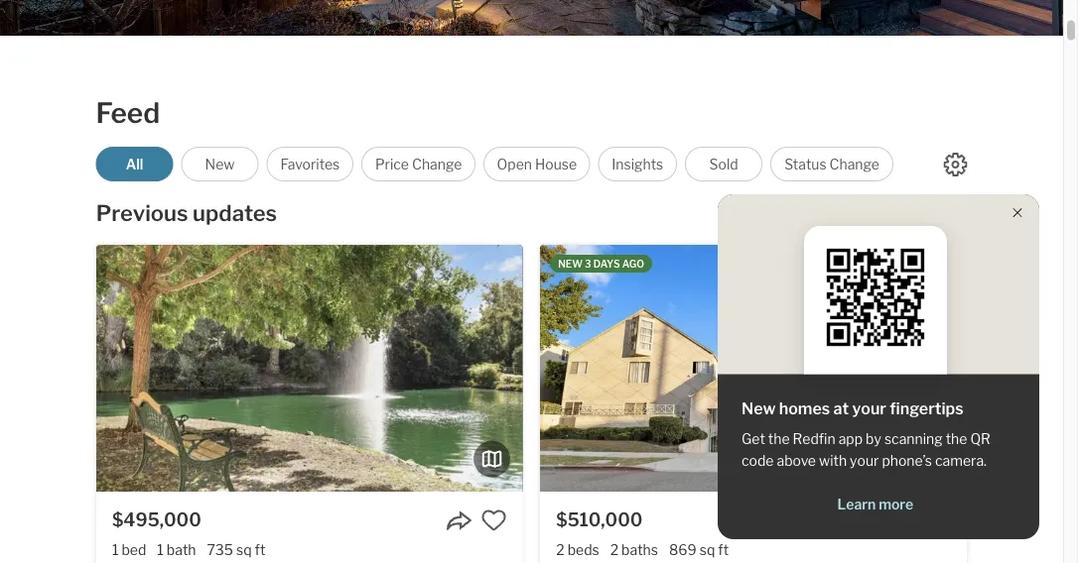 Task type: describe. For each thing, give the bounding box(es) containing it.
scanning
[[884, 431, 943, 448]]

2 baths
[[610, 542, 658, 559]]

869
[[669, 542, 697, 559]]

option group containing all
[[96, 147, 894, 182]]

photo of 614 venice way #109, inglewood, ca 90302 image
[[540, 245, 967, 493]]

new homes at your fingertips
[[742, 400, 964, 419]]

learn more
[[837, 497, 913, 514]]

New radio
[[181, 147, 259, 182]]

3
[[585, 258, 591, 270]]

735 sq ft
[[207, 542, 265, 559]]

fingertips
[[890, 400, 964, 419]]

All radio
[[96, 147, 173, 182]]

Open House radio
[[484, 147, 590, 182]]

ft for $510,000
[[718, 542, 729, 559]]

code
[[742, 453, 774, 470]]

learn more link
[[742, 496, 1009, 515]]

new for new
[[205, 156, 235, 173]]

phone's
[[882, 453, 932, 470]]

previous
[[96, 200, 188, 227]]

camera.
[[935, 453, 987, 470]]

status change
[[785, 156, 880, 173]]

new
[[558, 258, 583, 270]]

sold
[[709, 156, 738, 173]]

baths
[[622, 542, 658, 559]]

Sold radio
[[685, 147, 763, 182]]

2 for 2 beds
[[556, 542, 564, 559]]

above
[[777, 453, 816, 470]]

2 for 2 baths
[[610, 542, 619, 559]]

favorite button image
[[481, 508, 507, 534]]

by
[[866, 431, 881, 448]]

new for new homes at your fingertips
[[742, 400, 776, 419]]

Price Change radio
[[361, 147, 476, 182]]

get
[[742, 431, 765, 448]]

all
[[126, 156, 143, 173]]

bath
[[167, 542, 196, 559]]

2 the from the left
[[946, 431, 967, 448]]

photo of 8106 raintree cir, culver city, ca 90230 image
[[96, 245, 523, 493]]

open house
[[497, 156, 577, 173]]

app install qr code image
[[820, 242, 931, 353]]

at
[[833, 400, 849, 419]]

next button image
[[487, 359, 507, 379]]



Task type: locate. For each thing, give the bounding box(es) containing it.
your down by
[[850, 453, 879, 470]]

learn
[[837, 497, 876, 514]]

1 horizontal spatial sq
[[700, 542, 715, 559]]

2 left baths
[[610, 542, 619, 559]]

1 horizontal spatial new
[[742, 400, 776, 419]]

change right price
[[412, 156, 462, 173]]

1 for 1 bath
[[157, 542, 164, 559]]

favorite button checkbox
[[481, 508, 507, 534]]

1 ft from the left
[[255, 542, 265, 559]]

$510,000
[[556, 509, 643, 531]]

1 the from the left
[[768, 431, 790, 448]]

sq
[[236, 542, 252, 559], [700, 542, 715, 559]]

option group
[[96, 147, 894, 182]]

change for status change
[[830, 156, 880, 173]]

price
[[375, 156, 409, 173]]

change inside option
[[830, 156, 880, 173]]

1 1 from the left
[[112, 542, 119, 559]]

your right at
[[852, 400, 886, 419]]

open
[[497, 156, 532, 173]]

new up updates
[[205, 156, 235, 173]]

1
[[112, 542, 119, 559], [157, 542, 164, 559]]

1 bath
[[157, 542, 196, 559]]

1 horizontal spatial the
[[946, 431, 967, 448]]

app
[[839, 431, 863, 448]]

house
[[535, 156, 577, 173]]

1 sq from the left
[[236, 542, 252, 559]]

0 horizontal spatial new
[[205, 156, 235, 173]]

your inside get the redfin app by scanning the qr code above with your phone's camera.
[[850, 453, 879, 470]]

1 vertical spatial your
[[850, 453, 879, 470]]

beds
[[567, 542, 599, 559]]

1 for 1 bed
[[112, 542, 119, 559]]

sq for $510,000
[[700, 542, 715, 559]]

homes
[[779, 400, 830, 419]]

change
[[412, 156, 462, 173], [830, 156, 880, 173]]

change for price change
[[412, 156, 462, 173]]

sq right 735 at bottom left
[[236, 542, 252, 559]]

Status Change radio
[[770, 147, 894, 182]]

2
[[556, 542, 564, 559], [610, 542, 619, 559]]

1 horizontal spatial ft
[[718, 542, 729, 559]]

1 horizontal spatial 2
[[610, 542, 619, 559]]

more
[[879, 497, 913, 514]]

735
[[207, 542, 233, 559]]

change right status
[[830, 156, 880, 173]]

new up get
[[742, 400, 776, 419]]

new 3 days ago
[[558, 258, 644, 270]]

2 left the beds
[[556, 542, 564, 559]]

1 bed
[[112, 542, 146, 559]]

new inside option
[[205, 156, 235, 173]]

sq right 869
[[700, 542, 715, 559]]

869 sq ft
[[669, 542, 729, 559]]

0 vertical spatial new
[[205, 156, 235, 173]]

ft
[[255, 542, 265, 559], [718, 542, 729, 559]]

0 horizontal spatial sq
[[236, 542, 252, 559]]

ft for $495,000
[[255, 542, 265, 559]]

status
[[785, 156, 827, 173]]

0 horizontal spatial ft
[[255, 542, 265, 559]]

get the redfin app by scanning the qr code above with your phone's camera.
[[742, 431, 991, 470]]

$495,000
[[112, 509, 201, 531]]

Insights radio
[[598, 147, 677, 182]]

1 horizontal spatial 1
[[157, 542, 164, 559]]

insights
[[612, 156, 663, 173]]

2 beds
[[556, 542, 599, 559]]

2 ft from the left
[[718, 542, 729, 559]]

1 2 from the left
[[556, 542, 564, 559]]

ft right 869
[[718, 542, 729, 559]]

with
[[819, 453, 847, 470]]

ago
[[622, 258, 644, 270]]

price change
[[375, 156, 462, 173]]

ft right 735 at bottom left
[[255, 542, 265, 559]]

0 horizontal spatial change
[[412, 156, 462, 173]]

qr
[[970, 431, 991, 448]]

2 change from the left
[[830, 156, 880, 173]]

days
[[593, 258, 620, 270]]

1 left bed
[[112, 542, 119, 559]]

1 change from the left
[[412, 156, 462, 173]]

redfin
[[793, 431, 836, 448]]

the up camera.
[[946, 431, 967, 448]]

1 vertical spatial new
[[742, 400, 776, 419]]

0 horizontal spatial 2
[[556, 542, 564, 559]]

2 2 from the left
[[610, 542, 619, 559]]

Favorites radio
[[267, 147, 354, 182]]

favorites
[[280, 156, 340, 173]]

new
[[205, 156, 235, 173], [742, 400, 776, 419]]

1 horizontal spatial change
[[830, 156, 880, 173]]

your
[[852, 400, 886, 419], [850, 453, 879, 470]]

change inside radio
[[412, 156, 462, 173]]

2 sq from the left
[[700, 542, 715, 559]]

2 1 from the left
[[157, 542, 164, 559]]

sq for $495,000
[[236, 542, 252, 559]]

0 horizontal spatial the
[[768, 431, 790, 448]]

the
[[768, 431, 790, 448], [946, 431, 967, 448]]

bed
[[122, 542, 146, 559]]

feed
[[96, 96, 160, 130]]

0 vertical spatial your
[[852, 400, 886, 419]]

0 horizontal spatial 1
[[112, 542, 119, 559]]

the right get
[[768, 431, 790, 448]]

updates
[[193, 200, 277, 227]]

1 left bath
[[157, 542, 164, 559]]

previous button image
[[112, 359, 132, 379]]

previous updates
[[96, 200, 277, 227]]



Task type: vqa. For each thing, say whether or not it's contained in the screenshot.
From related to From Our Economists
no



